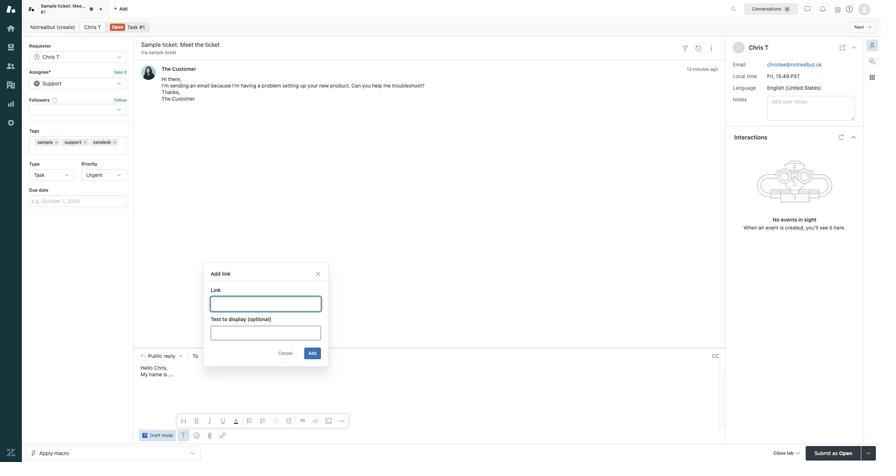 Task type: locate. For each thing, give the bounding box(es) containing it.
chris t
[[84, 24, 101, 30], [749, 44, 769, 51]]

due date
[[29, 188, 48, 193]]

add for add
[[308, 351, 317, 357]]

0 horizontal spatial it
[[124, 70, 127, 75]]

0 vertical spatial the
[[162, 66, 171, 72]]

1 vertical spatial ticket
[[165, 50, 176, 55]]

0 horizontal spatial t
[[98, 24, 101, 30]]

2 the from the top
[[162, 96, 171, 102]]

bulleted list (cmd shift 8) image
[[247, 419, 252, 425]]

no events in sight when an event is created, you'll see it here.
[[744, 217, 846, 231]]

0 horizontal spatial add
[[211, 271, 221, 277]]

chris t up time
[[749, 44, 769, 51]]

tab
[[22, 0, 109, 18]]

notrealbut
[[30, 24, 55, 30]]

t inside chris t 'link'
[[98, 24, 101, 30]]

time
[[747, 73, 757, 79]]

add button
[[304, 348, 321, 360]]

priority
[[82, 161, 97, 167]]

it right take
[[124, 70, 127, 75]]

the up hi
[[162, 66, 171, 72]]

follow
[[114, 98, 127, 103]]

add inside button
[[308, 351, 317, 357]]

an inside no events in sight when an event is created, you'll see it here.
[[759, 225, 764, 231]]

insert emojis image
[[194, 433, 199, 439]]

quote (cmd shift 9) image
[[299, 419, 305, 425]]

submit as open
[[814, 451, 852, 457]]

text
[[211, 317, 221, 323]]

an
[[190, 83, 196, 89], [759, 225, 764, 231]]

decrease indent (cmd [) image
[[273, 419, 279, 425]]

0 vertical spatial open
[[112, 24, 123, 30]]

here.
[[834, 225, 846, 231]]

interactions
[[734, 134, 767, 141]]

chris down the
[[84, 24, 96, 30]]

1 vertical spatial is
[[163, 372, 167, 378]]

close modal image
[[315, 271, 321, 277]]

main element
[[0, 0, 22, 463]]

tabs tab list
[[22, 0, 723, 18]]

product.
[[330, 83, 350, 89]]

submit
[[814, 451, 831, 457]]

1 horizontal spatial i'm
[[232, 83, 239, 89]]

chris t inside 'link'
[[84, 24, 101, 30]]

t down close icon
[[98, 24, 101, 30]]

1 horizontal spatial open
[[839, 451, 852, 457]]

language
[[733, 85, 756, 91]]

email
[[733, 61, 745, 68]]

setting
[[282, 83, 299, 89]]

t up fri,
[[765, 44, 769, 51]]

0 horizontal spatial ticket
[[93, 3, 105, 9]]

an left email
[[190, 83, 196, 89]]

0 vertical spatial it
[[124, 70, 127, 75]]

chris t down close icon
[[84, 24, 101, 30]]

draft mode
[[150, 433, 173, 439]]

increase indent (cmd ]) image
[[286, 419, 292, 425]]

...
[[169, 372, 173, 378]]

0 vertical spatial is
[[780, 225, 784, 231]]

customer inside hi there, i'm sending an email because i'm having a problem setting up your new product. can you help me troubleshoot? thanks, the customer
[[172, 96, 195, 102]]

chris t link
[[79, 22, 106, 32]]

as
[[832, 451, 838, 457]]

english
[[767, 85, 784, 91]]

it inside button
[[124, 70, 127, 75]]

is
[[780, 225, 784, 231], [163, 372, 167, 378]]

0 vertical spatial ticket
[[93, 3, 105, 9]]

add right cancel
[[308, 351, 317, 357]]

0 vertical spatial an
[[190, 83, 196, 89]]

hi there, i'm sending an email because i'm having a problem setting up your new product. can you help me troubleshoot? thanks, the customer
[[162, 76, 425, 102]]

1 horizontal spatial an
[[759, 225, 764, 231]]

1 horizontal spatial add
[[308, 351, 317, 357]]

the customer link
[[162, 66, 196, 72]]

1 vertical spatial customer
[[172, 96, 195, 102]]

chris up time
[[749, 44, 763, 51]]

ticket right sample
[[165, 50, 176, 55]]

ticket inside sample ticket: meet the ticket #1
[[93, 3, 105, 9]]

mode
[[162, 433, 173, 439]]

open right chris t 'link'
[[112, 24, 123, 30]]

tab containing sample ticket: meet the ticket
[[22, 0, 109, 18]]

0 horizontal spatial an
[[190, 83, 196, 89]]

is left ... at the bottom left of the page
[[163, 372, 167, 378]]

you
[[362, 83, 371, 89]]

events
[[781, 217, 797, 223]]

follow button
[[114, 97, 127, 104]]

close image
[[851, 45, 857, 51]]

take it
[[114, 70, 127, 75]]

it right see
[[829, 225, 832, 231]]

0 horizontal spatial i'm
[[162, 83, 169, 89]]

0 vertical spatial chris t
[[84, 24, 101, 30]]

1 the from the top
[[162, 66, 171, 72]]

name
[[149, 372, 162, 378]]

having
[[241, 83, 256, 89]]

2 i'm from the left
[[232, 83, 239, 89]]

the down thanks,
[[162, 96, 171, 102]]

0 horizontal spatial chris
[[84, 24, 96, 30]]

0 vertical spatial t
[[98, 24, 101, 30]]

1 vertical spatial chris t
[[749, 44, 769, 51]]

1 vertical spatial t
[[765, 44, 769, 51]]

reporting image
[[6, 99, 16, 109]]

1 horizontal spatial is
[[780, 225, 784, 231]]

meet
[[73, 3, 83, 9]]

add link dialog
[[203, 263, 329, 368]]

apps image
[[869, 75, 875, 80]]

next button
[[850, 21, 876, 33]]

a
[[258, 83, 260, 89]]

0 vertical spatial add
[[211, 271, 221, 277]]

sample ticket: meet the ticket #1
[[41, 3, 105, 15]]

date
[[39, 188, 48, 193]]

i'm down hi
[[162, 83, 169, 89]]

0 horizontal spatial is
[[163, 372, 167, 378]]

cancel
[[278, 351, 292, 357]]

due
[[29, 188, 38, 193]]

up
[[300, 83, 306, 89]]

open
[[112, 24, 123, 30], [839, 451, 852, 457]]

add left link
[[211, 271, 221, 277]]

0 horizontal spatial chris t
[[84, 24, 101, 30]]

see
[[820, 225, 828, 231]]

your
[[307, 83, 318, 89]]

task
[[34, 172, 45, 178]]

display
[[229, 317, 246, 323]]

0 vertical spatial chris
[[84, 24, 96, 30]]

christee@notrealbut.ok
[[767, 61, 822, 68]]

(create)
[[57, 24, 75, 30]]

1 i'm from the left
[[162, 83, 169, 89]]

events image
[[695, 45, 701, 51]]

urgent button
[[82, 170, 127, 181]]

i'm
[[162, 83, 169, 89], [232, 83, 239, 89]]

open right the as
[[839, 451, 852, 457]]

1 horizontal spatial ticket
[[165, 50, 176, 55]]

chris
[[84, 24, 96, 30], [749, 44, 763, 51]]

i'm left the having
[[232, 83, 239, 89]]

italic (cmd i) image
[[207, 419, 213, 425]]

ticket
[[93, 3, 105, 9], [165, 50, 176, 55]]

zendesk image
[[6, 449, 16, 458]]

user image
[[737, 45, 741, 50], [737, 46, 740, 50]]

13 minutes ago
[[687, 67, 718, 72]]

1 vertical spatial the
[[162, 96, 171, 102]]

notrealbut (create) button
[[25, 22, 80, 32]]

notes
[[733, 96, 747, 102]]

1 horizontal spatial chris t
[[749, 44, 769, 51]]

take
[[114, 70, 123, 75]]

it
[[124, 70, 127, 75], [829, 225, 832, 231]]

the
[[162, 66, 171, 72], [162, 96, 171, 102]]

the customer
[[162, 66, 196, 72]]

customer down sending at the top of the page
[[172, 96, 195, 102]]

horizontal rule (cmd shift l) image
[[339, 419, 345, 425]]

1 horizontal spatial it
[[829, 225, 832, 231]]

0 horizontal spatial open
[[112, 24, 123, 30]]

customer up "there,"
[[172, 66, 196, 72]]

1 vertical spatial an
[[759, 225, 764, 231]]

t
[[98, 24, 101, 30], [765, 44, 769, 51]]

1 vertical spatial it
[[829, 225, 832, 231]]

is right event
[[780, 225, 784, 231]]

customer
[[172, 66, 196, 72], [172, 96, 195, 102]]

1 vertical spatial add
[[308, 351, 317, 357]]

local time
[[733, 73, 757, 79]]

1 vertical spatial chris
[[749, 44, 763, 51]]

get help image
[[846, 6, 853, 12]]

organizations image
[[6, 80, 16, 90]]

fri,
[[767, 73, 775, 79]]

an left event
[[759, 225, 764, 231]]

ticket right the
[[93, 3, 105, 9]]

when
[[744, 225, 757, 231]]

in
[[799, 217, 803, 223]]

add
[[211, 271, 221, 277], [308, 351, 317, 357]]



Task type: describe. For each thing, give the bounding box(es) containing it.
help
[[372, 83, 382, 89]]

add attachment image
[[207, 433, 212, 439]]

code block (ctrl shift 6) image
[[326, 419, 331, 425]]

fri, 15:49 pst
[[767, 73, 800, 79]]

admin image
[[6, 118, 16, 128]]

states)
[[804, 85, 821, 91]]

hello chris, my name is ...
[[141, 365, 173, 378]]

chris inside 'link'
[[84, 24, 96, 30]]

christee@notrealbut.ok image
[[204, 354, 210, 359]]

conversations
[[752, 6, 781, 11]]

sending
[[170, 83, 189, 89]]

is inside "hello chris, my name is ..."
[[163, 372, 167, 378]]

open inside 'link'
[[112, 24, 123, 30]]

the
[[85, 3, 92, 9]]

ticket:
[[58, 3, 71, 9]]

email
[[197, 83, 210, 89]]

cc
[[712, 353, 719, 359]]

add for add link
[[211, 271, 221, 277]]

sample
[[149, 50, 164, 55]]

me
[[383, 83, 391, 89]]

Due date field
[[29, 196, 127, 208]]

local
[[733, 73, 745, 79]]

take it button
[[114, 69, 127, 76]]

type
[[29, 161, 40, 167]]

you'll
[[806, 225, 818, 231]]

sight
[[804, 217, 816, 223]]

the inside hi there, i'm sending an email because i'm having a problem setting up your new product. can you help me troubleshoot? thanks, the customer
[[162, 96, 171, 102]]

view more details image
[[840, 45, 845, 51]]

new
[[319, 83, 329, 89]]

Subject field
[[140, 40, 677, 49]]

zendesk products image
[[835, 7, 840, 12]]

customers image
[[6, 62, 16, 71]]

conversations button
[[744, 3, 798, 15]]

to
[[222, 317, 227, 323]]

link
[[222, 271, 230, 277]]

13
[[687, 67, 692, 72]]

code span (ctrl shift 5) image
[[313, 419, 318, 425]]

13 minutes ago text field
[[687, 67, 718, 72]]

customer context image
[[869, 43, 875, 48]]

via
[[141, 50, 148, 55]]

no
[[773, 217, 780, 223]]

add link (cmd k) image
[[220, 433, 226, 439]]

pst
[[791, 73, 800, 79]]

can
[[352, 83, 361, 89]]

task button
[[29, 170, 74, 181]]

cc button
[[712, 353, 719, 360]]

text to display (optional)
[[211, 317, 271, 323]]

add link
[[211, 271, 230, 277]]

15:49
[[776, 73, 789, 79]]

Public reply composer Draft mode text field
[[138, 364, 717, 379]]

Link field
[[211, 297, 321, 312]]

hi
[[162, 76, 167, 82]]

there,
[[168, 76, 182, 82]]

chris,
[[154, 365, 168, 371]]

avatar image
[[141, 66, 156, 80]]

draft
[[150, 433, 160, 439]]

because
[[211, 83, 231, 89]]

english (united states)
[[767, 85, 821, 91]]

1 horizontal spatial t
[[765, 44, 769, 51]]

get started image
[[6, 24, 16, 33]]

notrealbut (create)
[[30, 24, 75, 30]]

hello
[[141, 365, 153, 371]]

secondary element
[[22, 20, 881, 35]]

0 vertical spatial customer
[[172, 66, 196, 72]]

underline (cmd u) image
[[220, 419, 226, 425]]

1 vertical spatial open
[[839, 451, 852, 457]]

1 horizontal spatial chris
[[749, 44, 763, 51]]

views image
[[6, 43, 16, 52]]

zendesk support image
[[6, 5, 16, 14]]

created,
[[785, 225, 805, 231]]

(optional)
[[247, 317, 271, 323]]

draft mode button
[[139, 431, 176, 442]]

numbered list (cmd shift 7) image
[[260, 419, 266, 425]]

sample
[[41, 3, 57, 9]]

troubleshoot?
[[392, 83, 425, 89]]

minutes
[[693, 67, 709, 72]]

(united
[[785, 85, 803, 91]]

next
[[854, 24, 864, 30]]

#1
[[41, 9, 46, 15]]

event
[[766, 225, 779, 231]]

format text image
[[180, 433, 186, 439]]

open link
[[105, 22, 150, 32]]

urgent
[[86, 172, 102, 178]]

bold (cmd b) image
[[194, 419, 200, 425]]

is inside no events in sight when an event is created, you'll see it here.
[[780, 225, 784, 231]]

it inside no events in sight when an event is created, you'll see it here.
[[829, 225, 832, 231]]

problem
[[262, 83, 281, 89]]

thanks,
[[162, 89, 180, 95]]

close image
[[97, 5, 104, 13]]

an inside hi there, i'm sending an email because i'm having a problem setting up your new product. can you help me troubleshoot? thanks, the customer
[[190, 83, 196, 89]]

cancel button
[[274, 348, 297, 360]]

ago
[[710, 67, 718, 72]]

via sample ticket
[[141, 50, 176, 55]]

link
[[211, 287, 221, 294]]

my
[[141, 372, 148, 378]]

Add user notes text field
[[767, 96, 855, 121]]

Text to display (optional) field
[[211, 326, 321, 341]]



Task type: vqa. For each thing, say whether or not it's contained in the screenshot.
"integrations"
no



